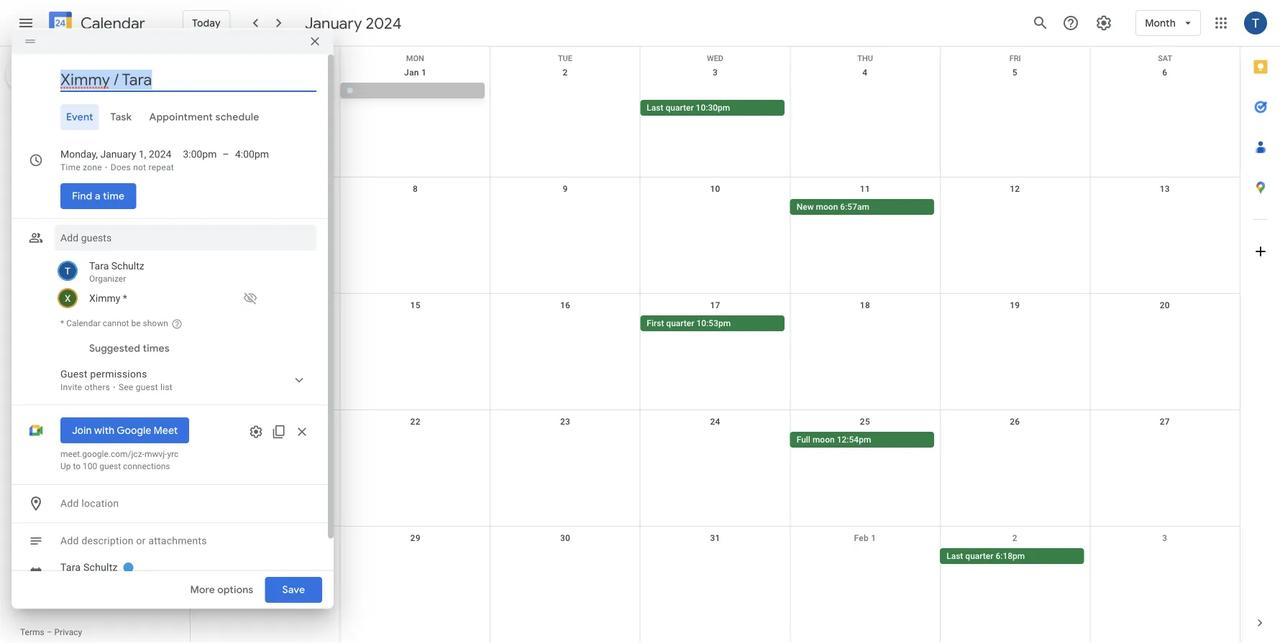 Task type: vqa. For each thing, say whether or not it's contained in the screenshot.
the bottom 17
yes



Task type: describe. For each thing, give the bounding box(es) containing it.
my calendars
[[20, 369, 84, 382]]

tara inside dropdown button
[[60, 562, 81, 574]]

time
[[60, 162, 81, 172]]

suggested times button
[[83, 336, 175, 361]]

row containing 29
[[191, 527, 1240, 644]]

to element
[[223, 147, 229, 162]]

10 for january 2024
[[87, 173, 95, 181]]

12 for sun
[[1010, 184, 1020, 194]]

0 vertical spatial * calendar cannot be shown
[[60, 318, 168, 328]]

30 for feb 1
[[560, 534, 570, 544]]

* Calendar cannot be shown search field
[[0, 270, 178, 347]]

holidays in united states
[[40, 519, 152, 531]]

24 inside 24 element
[[87, 213, 95, 221]]

not
[[133, 162, 146, 172]]

guests invited to this event. tree
[[55, 256, 316, 310]]

11 for sun
[[860, 184, 870, 194]]

0 vertical spatial shown
[[143, 318, 168, 328]]

quarter for 6:18pm
[[965, 552, 993, 562]]

29 element
[[38, 229, 55, 246]]

add for add description or attachments
[[60, 535, 79, 547]]

task button
[[105, 104, 138, 130]]

invite
[[60, 382, 82, 392]]

tara schultz inside my calendars list
[[40, 396, 95, 407]]

terms
[[20, 628, 44, 638]]

holidays
[[40, 519, 79, 531]]

in
[[82, 519, 90, 531]]

description
[[82, 535, 134, 547]]

tab list containing event
[[23, 104, 316, 130]]

13 for sun
[[1160, 184, 1170, 194]]

3:00pm – 4:00pm
[[183, 148, 269, 160]]

of
[[76, 496, 85, 508]]

join with google meet
[[72, 424, 178, 437]]

11 for january 2024
[[109, 173, 117, 181]]

row containing 8
[[191, 178, 1240, 294]]

february 6 element
[[60, 249, 78, 266]]

other
[[20, 470, 49, 483]]

* calendar cannot be shown inside search box
[[22, 335, 147, 347]]

23 inside january 2024 grid
[[65, 213, 73, 221]]

28
[[21, 233, 29, 242]]

25 inside row group
[[109, 213, 117, 221]]

1 horizontal spatial 2
[[563, 68, 568, 78]]

attachments
[[148, 535, 207, 547]]

0 vertical spatial january 2024
[[305, 13, 402, 33]]

today button
[[183, 6, 230, 40]]

other calendars button
[[3, 465, 178, 488]]

row containing 15
[[191, 294, 1240, 411]]

join with google meet link
[[60, 418, 189, 443]]

terms – privacy
[[20, 628, 82, 638]]

tasks
[[40, 442, 67, 453]]

26 element
[[126, 209, 144, 226]]

fri
[[1009, 54, 1021, 63]]

2 horizontal spatial 2024
[[366, 13, 402, 33]]

february 5 element
[[38, 249, 55, 266]]

last quarter 10:30pm button
[[640, 100, 784, 116]]

1 horizontal spatial be
[[131, 318, 141, 328]]

31 element
[[82, 229, 100, 246]]

moon for full
[[813, 435, 835, 445]]

4 inside row group
[[111, 152, 115, 161]]

12 element
[[126, 168, 144, 186]]

tuesday column header
[[58, 127, 80, 147]]

add for add location
[[60, 498, 79, 510]]

16 inside grid
[[560, 301, 570, 311]]

12 for january 2024
[[131, 173, 139, 181]]

show schedule of ximmy image
[[239, 287, 262, 310]]

27 inside grid
[[1160, 417, 1170, 427]]

schultz inside dropdown button
[[83, 562, 118, 574]]

first quarter 10:53pm button
[[640, 316, 784, 332]]

february 1 element
[[104, 229, 122, 246]]

last quarter 10:30pm
[[647, 103, 730, 113]]

or
[[136, 535, 146, 547]]

privacy link
[[54, 628, 82, 638]]

schedule
[[215, 110, 259, 123]]

calendar heading
[[78, 13, 145, 33]]

tara inside tara schultz organizer
[[89, 260, 109, 272]]

monday,
[[60, 148, 98, 160]]

full moon 12:54pm button
[[790, 432, 934, 448]]

sun
[[257, 54, 273, 63]]

january 2024 grid
[[14, 127, 168, 268]]

find a time button
[[60, 179, 136, 213]]

5 inside january 2024 grid
[[133, 152, 137, 161]]

monday, january 1, 2024
[[60, 148, 171, 160]]

see
[[119, 382, 133, 392]]

28 element
[[16, 229, 33, 246]]

tara inside my calendars list
[[40, 396, 60, 407]]

0 vertical spatial calendar
[[81, 13, 145, 33]]

february 2 element
[[126, 229, 144, 246]]

13 for january 2024
[[153, 173, 161, 181]]

27 inside row group
[[153, 213, 161, 221]]

3:00pm
[[183, 148, 217, 160]]

time
[[103, 190, 125, 203]]

18 inside january 2024 grid
[[109, 193, 117, 201]]

february 7 element
[[82, 249, 100, 266]]

google
[[117, 424, 151, 437]]

9 inside february 9 element
[[133, 253, 137, 262]]

appointment schedule button
[[143, 104, 265, 130]]

be inside search box
[[104, 335, 115, 347]]

united
[[92, 519, 121, 531]]

row group containing 31
[[14, 147, 168, 268]]

1 horizontal spatial 10
[[153, 253, 161, 262]]

phases
[[40, 496, 73, 508]]

tara schultz button
[[55, 555, 316, 592]]

february 3 element
[[149, 229, 166, 246]]

2 vertical spatial january
[[100, 148, 136, 160]]

sat
[[1158, 54, 1172, 63]]

add description or attachments
[[60, 535, 207, 547]]

17 inside 'element'
[[87, 193, 95, 201]]

a
[[95, 190, 100, 203]]

appointment schedule
[[149, 110, 259, 123]]

repeat
[[149, 162, 174, 172]]

0 vertical spatial january
[[305, 13, 362, 33]]

19 inside grid
[[1010, 301, 1020, 311]]

to
[[73, 461, 81, 471]]

row containing sun
[[191, 47, 1240, 63]]

0 vertical spatial 5
[[1012, 68, 1017, 78]]

0 vertical spatial cannot
[[103, 318, 129, 328]]

tara schultz inside dropdown button
[[60, 562, 118, 574]]

new
[[797, 202, 814, 212]]

guest permissions
[[60, 368, 147, 380]]

* inside the "ximmy" tree item
[[123, 292, 127, 304]]

21 element
[[16, 209, 33, 226]]

jan
[[404, 68, 419, 78]]

join
[[72, 424, 92, 437]]

1 vertical spatial 24
[[710, 417, 720, 427]]

others
[[85, 382, 110, 392]]

does
[[111, 162, 131, 172]]

tara schultz organizer
[[89, 260, 144, 284]]

2 horizontal spatial 2
[[1012, 534, 1017, 544]]

moon for new
[[816, 202, 838, 212]]

other calendars
[[20, 470, 99, 483]]

shown inside search box
[[118, 335, 147, 347]]

10 for sun
[[710, 184, 720, 194]]

feb
[[854, 534, 869, 544]]

organizer
[[89, 274, 126, 284]]

event
[[66, 110, 93, 123]]

suggested times
[[89, 342, 170, 355]]

19 element
[[126, 188, 144, 206]]

24 element
[[82, 209, 100, 226]]

2 inside grid
[[67, 152, 71, 161]]

21 inside "element"
[[21, 213, 29, 221]]

last quarter 6:18pm
[[946, 552, 1025, 562]]

my calendars list
[[3, 390, 178, 459]]

full moon 12:54pm
[[797, 435, 871, 445]]

Add title text field
[[60, 69, 316, 90]]

1,
[[139, 148, 146, 160]]

23 element
[[60, 209, 78, 226]]

task
[[111, 110, 132, 123]]

jan 1
[[404, 68, 427, 78]]

8 inside grid
[[413, 184, 418, 194]]

appointment
[[149, 110, 213, 123]]

month
[[1145, 17, 1176, 29]]

calendar inside search box
[[28, 335, 68, 347]]

25 inside grid
[[860, 417, 870, 427]]

feb 1
[[854, 534, 876, 544]]

100
[[83, 461, 97, 471]]

row containing 28
[[14, 227, 168, 247]]

20
[[1160, 301, 1170, 311]]

1 horizontal spatial 2024
[[149, 148, 171, 160]]

list
[[160, 382, 173, 392]]

6:57am
[[840, 202, 869, 212]]

10 element
[[82, 168, 100, 186]]

first quarter 10:53pm
[[647, 319, 731, 329]]

event button
[[60, 104, 99, 130]]

invite others
[[60, 382, 110, 392]]

calendars for my calendars
[[37, 369, 84, 382]]



Task type: locate. For each thing, give the bounding box(es) containing it.
up
[[60, 461, 71, 471]]

first
[[647, 319, 664, 329]]

19
[[131, 193, 139, 201], [1010, 301, 1020, 311]]

0 horizontal spatial 11
[[109, 173, 117, 181]]

1 inside january 2024 grid
[[111, 233, 115, 242]]

0 horizontal spatial guest
[[99, 461, 121, 471]]

9 for sun
[[563, 184, 568, 194]]

cell
[[191, 83, 340, 117], [490, 83, 640, 117], [790, 83, 940, 117], [940, 83, 1090, 117], [36, 147, 58, 167], [14, 167, 36, 187], [191, 199, 340, 216], [340, 199, 490, 216], [490, 199, 640, 216], [640, 199, 790, 216], [940, 199, 1090, 216], [191, 316, 340, 333], [340, 316, 490, 333], [490, 316, 640, 333], [790, 316, 940, 333], [940, 316, 1090, 333], [191, 432, 340, 449], [340, 432, 490, 449], [490, 432, 640, 449], [640, 432, 790, 449], [940, 432, 1090, 449], [191, 549, 340, 566], [340, 549, 490, 566], [490, 549, 640, 566], [790, 549, 940, 566]]

29 for 1
[[43, 233, 51, 242]]

calendars inside dropdown button
[[52, 470, 99, 483]]

* right ximmy
[[123, 292, 127, 304]]

0 horizontal spatial last
[[647, 103, 663, 113]]

0 horizontal spatial 9
[[67, 173, 71, 181]]

new moon 6:57am
[[797, 202, 869, 212]]

24
[[87, 213, 95, 221], [710, 417, 720, 427]]

row containing 6
[[14, 247, 168, 268]]

1 vertical spatial 25
[[860, 417, 870, 427]]

cannot up the "suggested"
[[103, 318, 129, 328]]

22 element
[[38, 209, 55, 226]]

0 horizontal spatial *
[[22, 335, 26, 347]]

4 up 'does'
[[111, 152, 115, 161]]

2
[[563, 68, 568, 78], [67, 152, 71, 161], [1012, 534, 1017, 544]]

2 vertical spatial *
[[22, 335, 26, 347]]

last left 10:30pm
[[647, 103, 663, 113]]

thursday column header
[[102, 127, 124, 147]]

0 horizontal spatial 2
[[67, 152, 71, 161]]

moon right new
[[816, 202, 838, 212]]

2 vertical spatial schultz
[[83, 562, 118, 574]]

*
[[123, 292, 127, 304], [60, 318, 64, 328], [22, 335, 26, 347]]

shown up times
[[143, 318, 168, 328]]

11 inside january 2024 grid
[[109, 173, 117, 181]]

quarter for 10:53pm
[[666, 319, 694, 329]]

6 down sat
[[1162, 68, 1167, 78]]

be up the guest permissions
[[104, 335, 115, 347]]

0 horizontal spatial 18
[[109, 193, 117, 201]]

1 vertical spatial last
[[946, 552, 963, 562]]

0 vertical spatial tara schultz
[[40, 396, 95, 407]]

cannot up my calendars "dropdown button"
[[71, 335, 102, 347]]

february 10 element
[[149, 249, 166, 266]]

today
[[192, 17, 221, 29]]

0 horizontal spatial 23
[[65, 213, 73, 221]]

0 vertical spatial quarter
[[666, 103, 694, 113]]

0 horizontal spatial 6
[[67, 253, 71, 262]]

1 vertical spatial calendar
[[66, 318, 100, 328]]

12:54pm
[[837, 435, 871, 445]]

1 right feb
[[871, 534, 876, 544]]

* calendar cannot be shown
[[60, 318, 168, 328], [22, 335, 147, 347]]

mwvj-
[[144, 449, 167, 459]]

25 element
[[104, 209, 122, 226]]

february 9 element
[[126, 249, 144, 266]]

6 inside grid
[[1162, 68, 1167, 78]]

states
[[123, 519, 152, 531]]

full
[[797, 435, 810, 445]]

8 inside row group
[[111, 253, 115, 262]]

last quarter 6:18pm button
[[940, 549, 1084, 565]]

quarter for 10:30pm
[[666, 103, 694, 113]]

12
[[131, 173, 139, 181], [1010, 184, 1020, 194]]

Guests text field
[[60, 225, 311, 251]]

25 up february 1 element
[[109, 213, 117, 221]]

add location button
[[55, 491, 316, 517]]

0 vertical spatial 2024
[[366, 13, 402, 33]]

other calendars list
[[3, 491, 178, 537]]

30 inside row group
[[65, 233, 73, 242]]

quarter right first
[[666, 319, 694, 329]]

row containing 9
[[14, 167, 168, 187]]

5 left 1,
[[133, 152, 137, 161]]

10 inside grid
[[710, 184, 720, 194]]

december 31 element
[[16, 148, 33, 165]]

0 horizontal spatial 8
[[111, 253, 115, 262]]

1 horizontal spatial guest
[[136, 382, 158, 392]]

6 inside row
[[67, 253, 71, 262]]

shown up the permissions
[[118, 335, 147, 347]]

calendars for other calendars
[[52, 470, 99, 483]]

– for 3:00pm
[[223, 148, 229, 160]]

tara up organizer
[[89, 260, 109, 272]]

wed
[[707, 54, 723, 63]]

cannot
[[103, 318, 129, 328], [71, 335, 102, 347]]

1 horizontal spatial 18
[[860, 301, 870, 311]]

10:30pm
[[696, 103, 730, 113]]

quarter left 10:30pm
[[666, 103, 694, 113]]

16 inside 'element'
[[65, 193, 73, 201]]

monday column header
[[36, 127, 58, 147]]

0 horizontal spatial 1
[[111, 233, 115, 242]]

12 inside row group
[[131, 173, 139, 181]]

4 inside grid
[[862, 68, 868, 78]]

schultz down description on the bottom left of the page
[[83, 562, 118, 574]]

1 horizontal spatial 11
[[860, 184, 870, 194]]

0 vertical spatial 22
[[43, 213, 51, 221]]

– for terms
[[47, 628, 52, 638]]

add inside dropdown button
[[60, 498, 79, 510]]

2 vertical spatial calendar
[[28, 335, 68, 347]]

1
[[421, 68, 427, 78], [111, 233, 115, 242], [871, 534, 876, 544]]

my calendars button
[[3, 364, 178, 387]]

last left 6:18pm
[[946, 552, 963, 562]]

1 vertical spatial 23
[[560, 417, 570, 427]]

tara schultz, organizer tree item
[[55, 256, 316, 287]]

row group
[[14, 147, 168, 268]]

last for last quarter 6:18pm
[[946, 552, 963, 562]]

guest inside meet.google.com/jcz-mwvj-yrc up to 100 guest connections
[[99, 461, 121, 471]]

0 vertical spatial 13
[[153, 173, 161, 181]]

does not repeat
[[111, 162, 174, 172]]

guest left list
[[136, 382, 158, 392]]

grid
[[190, 47, 1240, 644]]

16 element
[[60, 188, 78, 206]]

22 inside grid
[[410, 417, 421, 427]]

february 8 element
[[104, 249, 122, 266]]

moon inside row
[[816, 202, 838, 212]]

6:18pm
[[996, 552, 1025, 562]]

0 horizontal spatial –
[[47, 628, 52, 638]]

moon right full
[[813, 435, 835, 445]]

13 element
[[149, 168, 166, 186]]

yrc
[[167, 449, 179, 459]]

schultz inside tara schultz organizer
[[111, 260, 144, 272]]

guest
[[60, 368, 88, 380]]

1 vertical spatial 10
[[710, 184, 720, 194]]

time zone
[[60, 162, 102, 172]]

1 vertical spatial 4
[[111, 152, 115, 161]]

1 horizontal spatial –
[[223, 148, 229, 160]]

0 vertical spatial schultz
[[111, 260, 144, 272]]

1 vertical spatial january
[[20, 109, 59, 122]]

0 vertical spatial 17
[[87, 193, 95, 201]]

1 right jan
[[421, 68, 427, 78]]

find a time
[[72, 190, 125, 203]]

see guest list
[[119, 382, 173, 392]]

1 horizontal spatial 25
[[860, 417, 870, 427]]

w row
[[14, 127, 168, 147]]

22 inside row group
[[43, 213, 51, 221]]

23
[[65, 213, 73, 221], [560, 417, 570, 427]]

with
[[94, 424, 114, 437]]

tara up the 'birthdays'
[[40, 396, 60, 407]]

0 horizontal spatial january 2024
[[20, 109, 86, 122]]

tara schultz down description on the bottom left of the page
[[60, 562, 118, 574]]

phases of the moon
[[40, 496, 130, 508]]

11 up the new moon 6:57am button
[[860, 184, 870, 194]]

1 horizontal spatial 17
[[710, 301, 720, 311]]

1 horizontal spatial 27
[[1160, 417, 1170, 427]]

find
[[72, 190, 92, 203]]

meet.google.com/jcz-
[[60, 449, 144, 459]]

17
[[87, 193, 95, 201], [710, 301, 720, 311]]

0 vertical spatial 10
[[87, 173, 95, 181]]

2 vertical spatial 2
[[1012, 534, 1017, 544]]

main drawer image
[[17, 14, 35, 32]]

17 inside grid
[[710, 301, 720, 311]]

tara down holidays
[[60, 562, 81, 574]]

25 up full moon 12:54pm button
[[860, 417, 870, 427]]

9 for january 2024
[[67, 173, 71, 181]]

2 vertical spatial 2024
[[149, 148, 171, 160]]

ximmy tree item
[[55, 287, 316, 310]]

1 vertical spatial calendars
[[52, 470, 99, 483]]

1 vertical spatial january 2024
[[20, 109, 86, 122]]

27
[[153, 213, 161, 221], [1160, 417, 1170, 427]]

1 vertical spatial 8
[[111, 253, 115, 262]]

1 horizontal spatial 12
[[1010, 184, 1020, 194]]

0 vertical spatial 27
[[153, 213, 161, 221]]

calendar element
[[46, 9, 145, 40]]

1 vertical spatial 29
[[410, 534, 421, 544]]

cannot inside search box
[[71, 335, 102, 347]]

7
[[89, 253, 93, 262]]

1 vertical spatial shown
[[118, 335, 147, 347]]

1 horizontal spatial cannot
[[103, 318, 129, 328]]

8 element
[[38, 168, 55, 186]]

0 horizontal spatial 27
[[153, 213, 161, 221]]

0 vertical spatial 25
[[109, 213, 117, 221]]

6
[[1162, 68, 1167, 78], [155, 152, 159, 161], [67, 253, 71, 262]]

moon
[[104, 496, 130, 508]]

26 inside january 2024 grid
[[131, 213, 139, 221]]

tab list
[[1240, 47, 1280, 603], [23, 104, 316, 130]]

1 horizontal spatial 3
[[713, 68, 718, 78]]

last inside row
[[946, 552, 963, 562]]

terms link
[[20, 628, 44, 638]]

0 vertical spatial 29
[[43, 233, 51, 242]]

1 horizontal spatial 13
[[1160, 184, 1170, 194]]

suggested
[[89, 342, 140, 355]]

1 horizontal spatial 1
[[421, 68, 427, 78]]

4 down thu at the right top
[[862, 68, 868, 78]]

schultz down invite others
[[62, 396, 95, 407]]

1 vertical spatial tara schultz
[[60, 562, 118, 574]]

16
[[65, 193, 73, 201], [560, 301, 570, 311]]

0 vertical spatial be
[[131, 318, 141, 328]]

1 horizontal spatial 9
[[133, 253, 137, 262]]

5 down fri
[[1012, 68, 1017, 78]]

18 element
[[104, 188, 122, 206]]

6 down 30 element
[[67, 253, 71, 262]]

1 horizontal spatial 4
[[862, 68, 868, 78]]

meet
[[154, 424, 178, 437]]

* calendar cannot be shown up the "suggested"
[[60, 318, 168, 328]]

3 inside row
[[1162, 534, 1167, 544]]

0 horizontal spatial 13
[[153, 173, 161, 181]]

1 horizontal spatial tab list
[[1240, 47, 1280, 603]]

1 vertical spatial *
[[60, 318, 64, 328]]

0 horizontal spatial 21
[[21, 213, 29, 221]]

2 down tue
[[563, 68, 568, 78]]

2 up time
[[67, 152, 71, 161]]

–
[[223, 148, 229, 160], [47, 628, 52, 638]]

mon
[[406, 54, 424, 63]]

guest down meet.google.com/jcz-
[[99, 461, 121, 471]]

quarter left 6:18pm
[[965, 552, 993, 562]]

29 for feb 1
[[410, 534, 421, 544]]

1 vertical spatial 2
[[67, 152, 71, 161]]

1 vertical spatial 1
[[111, 233, 115, 242]]

tue
[[558, 54, 572, 63]]

month button
[[1136, 6, 1201, 40]]

* inside "* calendar cannot be shown" search box
[[22, 335, 26, 347]]

ximmy *
[[89, 292, 127, 304]]

1 vertical spatial 11
[[860, 184, 870, 194]]

1 add from the top
[[60, 498, 79, 510]]

* up guest
[[60, 318, 64, 328]]

11 element
[[104, 168, 122, 186]]

0 horizontal spatial january
[[20, 109, 59, 122]]

2 vertical spatial tara
[[60, 562, 81, 574]]

2 up last quarter 6:18pm button
[[1012, 534, 1017, 544]]

4:00pm
[[235, 148, 269, 160]]

1 vertical spatial 6
[[155, 152, 159, 161]]

1 horizontal spatial 22
[[410, 417, 421, 427]]

1 vertical spatial 27
[[1160, 417, 1170, 427]]

1 for jan 1
[[421, 68, 427, 78]]

3 inside january 2024 grid
[[89, 152, 93, 161]]

30 element
[[60, 229, 78, 246]]

2 horizontal spatial 1
[[871, 534, 876, 544]]

connections
[[123, 461, 170, 471]]

times
[[143, 342, 170, 355]]

0 vertical spatial tara
[[89, 260, 109, 272]]

w
[[88, 132, 94, 141]]

1 for feb 1
[[871, 534, 876, 544]]

* up my
[[22, 335, 26, 347]]

0 horizontal spatial 22
[[43, 213, 51, 221]]

2 vertical spatial 1
[[871, 534, 876, 544]]

0 horizontal spatial 3
[[89, 152, 93, 161]]

0 vertical spatial last
[[647, 103, 663, 113]]

21 inside grid
[[260, 417, 271, 427]]

settings menu image
[[1095, 14, 1113, 32]]

29 inside january 2024 grid
[[43, 233, 51, 242]]

* calendar cannot be shown up guest
[[22, 335, 147, 347]]

2 horizontal spatial tara
[[89, 260, 109, 272]]

27 element
[[149, 209, 166, 226]]

3
[[713, 68, 718, 78], [89, 152, 93, 161], [1162, 534, 1167, 544]]

17 element
[[82, 188, 100, 206]]

0 horizontal spatial be
[[104, 335, 115, 347]]

0 vertical spatial 2
[[563, 68, 568, 78]]

19 inside 19 element
[[131, 193, 139, 201]]

– right 3:00pm
[[223, 148, 229, 160]]

0 vertical spatial 16
[[65, 193, 73, 201]]

grid containing 31
[[190, 47, 1240, 644]]

my
[[20, 369, 35, 382]]

1 up february 8 element
[[111, 233, 115, 242]]

26 inside grid
[[1010, 417, 1020, 427]]

1 element
[[38, 148, 55, 165]]

row containing 16
[[14, 187, 168, 207]]

0 horizontal spatial 30
[[65, 233, 73, 242]]

0 horizontal spatial 12
[[131, 173, 139, 181]]

9 inside grid
[[563, 184, 568, 194]]

1 vertical spatial 2024
[[62, 109, 86, 122]]

– right terms link
[[47, 628, 52, 638]]

permissions
[[90, 368, 147, 380]]

birthdays
[[40, 419, 83, 430]]

schultz inside my calendars list
[[62, 396, 95, 407]]

schultz up organizer
[[111, 260, 144, 272]]

30 inside grid
[[560, 534, 570, 544]]

1 vertical spatial quarter
[[666, 319, 694, 329]]

0 horizontal spatial 26
[[131, 213, 139, 221]]

0 horizontal spatial 10
[[87, 173, 95, 181]]

location
[[82, 498, 119, 510]]

calendars inside "dropdown button"
[[37, 369, 84, 382]]

1 vertical spatial 18
[[860, 301, 870, 311]]

12 inside grid
[[1010, 184, 1020, 194]]

zone
[[83, 162, 102, 172]]

2 add from the top
[[60, 535, 79, 547]]

11 down 'does'
[[109, 173, 117, 181]]

privacy
[[54, 628, 82, 638]]

ximmy
[[89, 292, 120, 304]]

0 vertical spatial 23
[[65, 213, 73, 221]]

0 horizontal spatial 29
[[43, 233, 51, 242]]

13 inside january 2024 grid
[[153, 173, 161, 181]]

6 up repeat
[[155, 152, 159, 161]]

tara schultz down invite
[[40, 396, 95, 407]]

30 for 1
[[65, 233, 73, 242]]

1 horizontal spatial 6
[[155, 152, 159, 161]]

2 horizontal spatial 6
[[1162, 68, 1167, 78]]

row
[[191, 47, 1240, 63], [191, 61, 1240, 178], [14, 147, 168, 167], [14, 167, 168, 187], [191, 178, 1240, 294], [14, 187, 168, 207], [14, 207, 168, 227], [14, 227, 168, 247], [14, 247, 168, 268], [191, 294, 1240, 411], [191, 411, 1240, 527], [191, 527, 1240, 644]]

new moon 6:57am button
[[790, 199, 934, 215]]

0 horizontal spatial 24
[[87, 213, 95, 221]]

1 horizontal spatial 5
[[1012, 68, 1017, 78]]

the
[[88, 496, 102, 508]]

0 vertical spatial 8
[[413, 184, 418, 194]]

10:53pm
[[696, 319, 731, 329]]

be up suggested times dropdown button
[[131, 318, 141, 328]]

last for last quarter 10:30pm
[[647, 103, 663, 113]]

0 vertical spatial –
[[223, 148, 229, 160]]

1 vertical spatial 19
[[1010, 301, 1020, 311]]

26
[[131, 213, 139, 221], [1010, 417, 1020, 427]]



